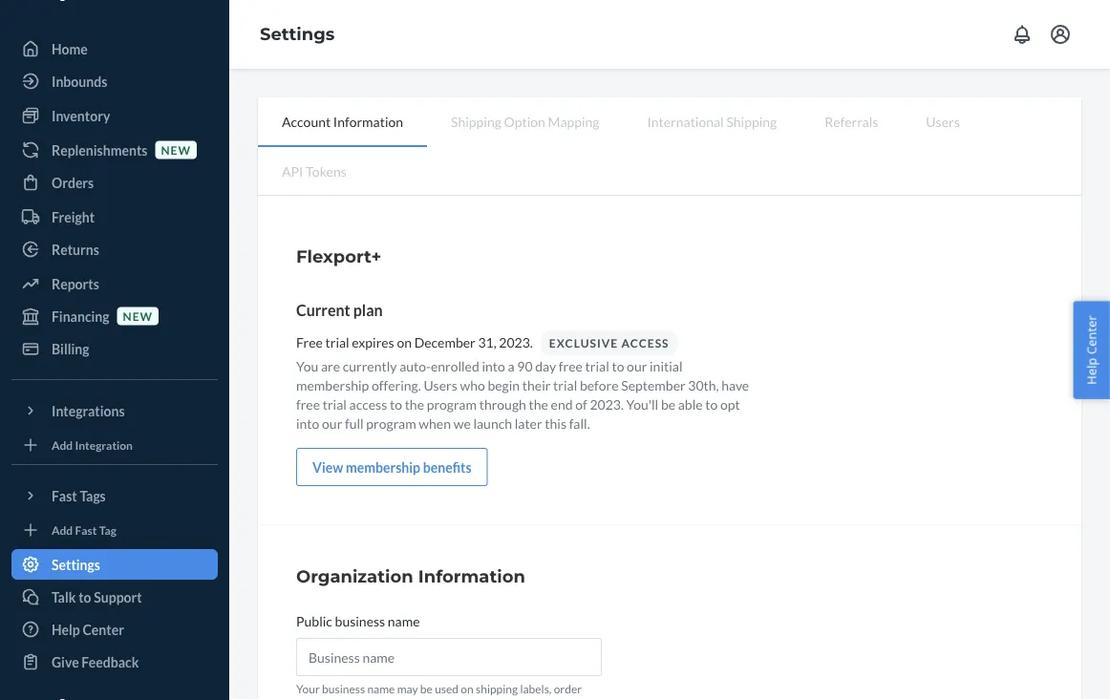 Task type: vqa. For each thing, say whether or not it's contained in the screenshot.
Tokens
yes



Task type: locate. For each thing, give the bounding box(es) containing it.
1 horizontal spatial on
[[461, 682, 474, 696]]

new
[[161, 143, 191, 157], [123, 309, 153, 323]]

new down reports link
[[123, 309, 153, 323]]

help center link
[[11, 614, 218, 645]]

more.
[[394, 699, 423, 700]]

to down exclusive access at top
[[612, 358, 624, 374]]

integrations
[[52, 403, 125, 419]]

0 vertical spatial add
[[52, 438, 73, 452]]

program up we
[[427, 396, 477, 412]]

membership down full
[[346, 459, 420, 475]]

name inside your business name may be used on shipping labels, order tracking pages, and more.
[[367, 682, 395, 696]]

new for financing
[[123, 309, 153, 323]]

0 vertical spatial new
[[161, 143, 191, 157]]

1 vertical spatial new
[[123, 309, 153, 323]]

name for public business name
[[388, 613, 420, 629]]

0 horizontal spatial on
[[397, 334, 412, 350]]

business inside your business name may be used on shipping labels, order tracking pages, and more.
[[322, 682, 365, 696]]

0 horizontal spatial settings link
[[11, 549, 218, 580]]

0 horizontal spatial shipping
[[451, 113, 502, 129]]

0 vertical spatial our
[[627, 358, 647, 374]]

users inside the "you are currently auto-enrolled into a 90 day free trial to our initial membership offering. users who begin their trial before september 30th, have free trial access to the program through the end of 2023. you'll be able to opt into our full program when we launch later this fall."
[[424, 377, 457, 393]]

public
[[296, 613, 332, 629]]

1 horizontal spatial be
[[661, 396, 676, 412]]

be right the may
[[420, 682, 433, 696]]

2023. down before
[[590, 396, 624, 412]]

the down offering.
[[405, 396, 424, 412]]

into
[[482, 358, 505, 374], [296, 415, 320, 431]]

0 vertical spatial users
[[926, 113, 960, 129]]

0 vertical spatial settings
[[260, 24, 335, 45]]

1 horizontal spatial users
[[926, 113, 960, 129]]

2 shipping from the left
[[727, 113, 777, 129]]

0 horizontal spatial into
[[296, 415, 320, 431]]

into left full
[[296, 415, 320, 431]]

settings up "talk"
[[52, 557, 100, 573]]

to right "talk"
[[79, 589, 91, 605]]

new up 'orders' link
[[161, 143, 191, 157]]

add down fast tags
[[52, 523, 73, 537]]

name down organization information
[[388, 613, 420, 629]]

0 vertical spatial free
[[559, 358, 583, 374]]

shipping left option
[[451, 113, 502, 129]]

open account menu image
[[1049, 23, 1072, 46]]

1 vertical spatial program
[[366, 415, 416, 431]]

organization
[[296, 566, 413, 587]]

information for organization information
[[418, 566, 525, 587]]

1 vertical spatial information
[[418, 566, 525, 587]]

on right used at bottom left
[[461, 682, 474, 696]]

0 horizontal spatial center
[[83, 622, 124, 638]]

0 horizontal spatial the
[[405, 396, 424, 412]]

be left able at the right of the page
[[661, 396, 676, 412]]

a
[[508, 358, 515, 374]]

fast left tags
[[52, 488, 77, 504]]

0 horizontal spatial free
[[296, 396, 320, 412]]

shipping right international
[[727, 113, 777, 129]]

1 horizontal spatial help
[[1083, 358, 1100, 385]]

0 vertical spatial help
[[1083, 358, 1100, 385]]

are
[[321, 358, 340, 374]]

0 horizontal spatial information
[[333, 113, 403, 129]]

fast left tag
[[75, 523, 97, 537]]

center inside button
[[1083, 315, 1100, 355]]

api
[[282, 163, 303, 179]]

1 horizontal spatial help center
[[1083, 315, 1100, 385]]

1 horizontal spatial into
[[482, 358, 505, 374]]

settings up 'account'
[[260, 24, 335, 45]]

1 vertical spatial settings
[[52, 557, 100, 573]]

1 horizontal spatial new
[[161, 143, 191, 157]]

1 shipping from the left
[[451, 113, 502, 129]]

information inside account information tab
[[333, 113, 403, 129]]

integration
[[75, 438, 133, 452]]

1 vertical spatial 2023.
[[590, 396, 624, 412]]

1 vertical spatial be
[[420, 682, 433, 696]]

referrals tab
[[801, 97, 902, 145]]

0 vertical spatial into
[[482, 358, 505, 374]]

2023.
[[499, 334, 533, 350], [590, 396, 624, 412]]

business down organization
[[335, 613, 385, 629]]

trial up end
[[553, 377, 577, 393]]

0 vertical spatial name
[[388, 613, 420, 629]]

into left a
[[482, 358, 505, 374]]

1 vertical spatial free
[[296, 396, 320, 412]]

business up pages,
[[322, 682, 365, 696]]

tracking
[[296, 699, 337, 700]]

trial up before
[[585, 358, 609, 374]]

0 vertical spatial center
[[1083, 315, 1100, 355]]

free down you
[[296, 396, 320, 412]]

our down "access" at top right
[[627, 358, 647, 374]]

our left full
[[322, 415, 342, 431]]

1 vertical spatial settings link
[[11, 549, 218, 580]]

1 horizontal spatial center
[[1083, 315, 1100, 355]]

inbounds link
[[11, 66, 218, 97]]

to inside button
[[79, 589, 91, 605]]

our
[[627, 358, 647, 374], [322, 415, 342, 431]]

benefits
[[423, 459, 472, 475]]

0 horizontal spatial users
[[424, 377, 457, 393]]

financing
[[52, 308, 109, 324]]

1 horizontal spatial program
[[427, 396, 477, 412]]

add
[[52, 438, 73, 452], [52, 523, 73, 537]]

0 vertical spatial settings link
[[260, 24, 335, 45]]

1 horizontal spatial shipping
[[727, 113, 777, 129]]

of
[[575, 396, 587, 412]]

1 horizontal spatial 2023.
[[590, 396, 624, 412]]

program
[[427, 396, 477, 412], [366, 415, 416, 431]]

1 vertical spatial into
[[296, 415, 320, 431]]

may
[[397, 682, 418, 696]]

inventory
[[52, 108, 110, 124]]

access
[[349, 396, 387, 412]]

settings link up 'account'
[[260, 24, 335, 45]]

0 vertical spatial be
[[661, 396, 676, 412]]

reports
[[52, 276, 99, 292]]

help
[[1083, 358, 1100, 385], [52, 622, 80, 638]]

free
[[559, 358, 583, 374], [296, 396, 320, 412]]

reports link
[[11, 269, 218, 299]]

add integration link
[[11, 434, 218, 457]]

free right day
[[559, 358, 583, 374]]

auto-
[[400, 358, 431, 374]]

integrations button
[[11, 396, 218, 426]]

help center
[[1083, 315, 1100, 385], [52, 622, 124, 638]]

1 vertical spatial help center
[[52, 622, 124, 638]]

1 horizontal spatial free
[[559, 358, 583, 374]]

business for your
[[322, 682, 365, 696]]

0 vertical spatial membership
[[296, 377, 369, 393]]

organization information
[[296, 566, 525, 587]]

pages,
[[339, 699, 371, 700]]

be inside your business name may be used on shipping labels, order tracking pages, and more.
[[420, 682, 433, 696]]

exclusive
[[549, 336, 618, 350]]

1 horizontal spatial our
[[627, 358, 647, 374]]

shipping option mapping tab
[[427, 97, 623, 145]]

1 add from the top
[[52, 438, 73, 452]]

add inside add fast tag link
[[52, 523, 73, 537]]

1 vertical spatial name
[[367, 682, 395, 696]]

add inside add integration link
[[52, 438, 73, 452]]

2 add from the top
[[52, 523, 73, 537]]

add left integration
[[52, 438, 73, 452]]

0 horizontal spatial be
[[420, 682, 433, 696]]

0 horizontal spatial settings
[[52, 557, 100, 573]]

program down access
[[366, 415, 416, 431]]

later
[[515, 415, 542, 431]]

business
[[335, 613, 385, 629], [322, 682, 365, 696]]

the down 'their'
[[529, 396, 548, 412]]

1 horizontal spatial information
[[418, 566, 525, 587]]

membership inside button
[[346, 459, 420, 475]]

membership
[[296, 377, 369, 393], [346, 459, 420, 475]]

expires
[[352, 334, 394, 350]]

1 vertical spatial our
[[322, 415, 342, 431]]

used
[[435, 682, 459, 696]]

tags
[[80, 488, 106, 504]]

users down enrolled
[[424, 377, 457, 393]]

0 horizontal spatial new
[[123, 309, 153, 323]]

information up "business name" text field
[[418, 566, 525, 587]]

on
[[397, 334, 412, 350], [461, 682, 474, 696]]

fast tags button
[[11, 481, 218, 511]]

initial
[[650, 358, 683, 374]]

1 vertical spatial membership
[[346, 459, 420, 475]]

1 vertical spatial center
[[83, 622, 124, 638]]

membership down are
[[296, 377, 369, 393]]

tab list
[[258, 97, 1082, 196]]

0 vertical spatial help center
[[1083, 315, 1100, 385]]

api tokens
[[282, 163, 347, 179]]

1 horizontal spatial settings link
[[260, 24, 335, 45]]

launch
[[473, 415, 512, 431]]

billing
[[52, 341, 89, 357]]

2023. up a
[[499, 334, 533, 350]]

1 horizontal spatial settings
[[260, 24, 335, 45]]

users right referrals
[[926, 113, 960, 129]]

0 vertical spatial information
[[333, 113, 403, 129]]

1 vertical spatial add
[[52, 523, 73, 537]]

home link
[[11, 33, 218, 64]]

0 vertical spatial business
[[335, 613, 385, 629]]

current plan
[[296, 301, 383, 319]]

name up and
[[367, 682, 395, 696]]

trial up full
[[323, 396, 347, 412]]

name
[[388, 613, 420, 629], [367, 682, 395, 696]]

september
[[621, 377, 686, 393]]

1 vertical spatial users
[[424, 377, 457, 393]]

information right 'account'
[[333, 113, 403, 129]]

0 vertical spatial fast
[[52, 488, 77, 504]]

and
[[373, 699, 392, 700]]

settings link up talk to support button at the bottom left of page
[[11, 549, 218, 580]]

membership inside the "you are currently auto-enrolled into a 90 day free trial to our initial membership offering. users who begin their trial before september 30th, have free trial access to the program through the end of 2023. you'll be able to opt into our full program when we launch later this fall."
[[296, 377, 369, 393]]

0 horizontal spatial help
[[52, 622, 80, 638]]

the
[[405, 396, 424, 412], [529, 396, 548, 412]]

on up auto-
[[397, 334, 412, 350]]

orders
[[52, 174, 94, 191]]

1 vertical spatial business
[[322, 682, 365, 696]]

settings
[[260, 24, 335, 45], [52, 557, 100, 573]]

fast
[[52, 488, 77, 504], [75, 523, 97, 537]]

0 vertical spatial program
[[427, 396, 477, 412]]

help center inside button
[[1083, 315, 1100, 385]]

before
[[580, 377, 619, 393]]

1 horizontal spatial the
[[529, 396, 548, 412]]

mapping
[[548, 113, 600, 129]]

0 horizontal spatial 2023.
[[499, 334, 533, 350]]

offering.
[[372, 377, 421, 393]]

1 vertical spatial on
[[461, 682, 474, 696]]

able
[[678, 396, 703, 412]]



Task type: describe. For each thing, give the bounding box(es) containing it.
add integration
[[52, 438, 133, 452]]

free
[[296, 334, 323, 350]]

begin
[[488, 377, 520, 393]]

plan
[[353, 301, 383, 319]]

shipping inside international shipping tab
[[727, 113, 777, 129]]

add for add fast tag
[[52, 523, 73, 537]]

1 the from the left
[[405, 396, 424, 412]]

90
[[517, 358, 533, 374]]

you
[[296, 358, 318, 374]]

billing link
[[11, 333, 218, 364]]

shipping option mapping
[[451, 113, 600, 129]]

view
[[312, 459, 343, 475]]

home
[[52, 41, 88, 57]]

replenishments
[[52, 142, 148, 158]]

your business name may be used on shipping labels, order tracking pages, and more.
[[296, 682, 582, 700]]

0 horizontal spatial help center
[[52, 622, 124, 638]]

option
[[504, 113, 545, 129]]

feedback
[[82, 654, 139, 670]]

1 vertical spatial help
[[52, 622, 80, 638]]

their
[[523, 377, 551, 393]]

currently
[[343, 358, 397, 374]]

when
[[419, 415, 451, 431]]

talk to support
[[52, 589, 142, 605]]

referrals
[[825, 113, 879, 129]]

support
[[94, 589, 142, 605]]

enrolled
[[431, 358, 479, 374]]

fast inside dropdown button
[[52, 488, 77, 504]]

day
[[535, 358, 556, 374]]

name for your business name may be used on shipping labels, order tracking pages, and more.
[[367, 682, 395, 696]]

2023. inside the "you are currently auto-enrolled into a 90 day free trial to our initial membership offering. users who begin their trial before september 30th, have free trial access to the program through the end of 2023. you'll be able to opt into our full program when we launch later this fall."
[[590, 396, 624, 412]]

orders link
[[11, 167, 218, 198]]

end
[[551, 396, 573, 412]]

tab list containing account information
[[258, 97, 1082, 196]]

give
[[52, 654, 79, 670]]

tag
[[99, 523, 116, 537]]

0 vertical spatial 2023.
[[499, 334, 533, 350]]

international shipping
[[647, 113, 777, 129]]

inbounds
[[52, 73, 107, 89]]

to down offering.
[[390, 396, 402, 412]]

add fast tag link
[[11, 519, 218, 542]]

you are currently auto-enrolled into a 90 day free trial to our initial membership offering. users who begin their trial before september 30th, have free trial access to the program through the end of 2023. you'll be able to opt into our full program when we launch later this fall.
[[296, 358, 749, 431]]

add for add integration
[[52, 438, 73, 452]]

0 horizontal spatial program
[[366, 415, 416, 431]]

1 vertical spatial fast
[[75, 523, 97, 537]]

0 horizontal spatial our
[[322, 415, 342, 431]]

december
[[414, 334, 476, 350]]

business for public
[[335, 613, 385, 629]]

full
[[345, 415, 364, 431]]

freight link
[[11, 202, 218, 232]]

account information
[[282, 113, 403, 129]]

current
[[296, 301, 350, 319]]

Business name text field
[[296, 638, 602, 677]]

view membership benefits button
[[296, 448, 488, 486]]

fast tags
[[52, 488, 106, 504]]

this
[[545, 415, 567, 431]]

trial up are
[[325, 334, 349, 350]]

shipping inside 'shipping option mapping' tab
[[451, 113, 502, 129]]

31,
[[478, 334, 497, 350]]

give feedback button
[[11, 647, 218, 677]]

talk to support button
[[11, 582, 218, 613]]

new for replenishments
[[161, 143, 191, 157]]

users inside tab
[[926, 113, 960, 129]]

labels,
[[520, 682, 552, 696]]

who
[[460, 377, 485, 393]]

opt
[[721, 396, 740, 412]]

give feedback
[[52, 654, 139, 670]]

tokens
[[306, 163, 347, 179]]

access
[[622, 336, 669, 350]]

view membership benefits
[[312, 459, 472, 475]]

international
[[647, 113, 724, 129]]

view membership benefits link
[[296, 448, 488, 486]]

order
[[554, 682, 582, 696]]

be inside the "you are currently auto-enrolled into a 90 day free trial to our initial membership offering. users who begin their trial before september 30th, have free trial access to the program through the end of 2023. you'll be able to opt into our full program when we launch later this fall."
[[661, 396, 676, 412]]

freight
[[52, 209, 95, 225]]

returns link
[[11, 234, 218, 265]]

account information tab
[[258, 97, 427, 147]]

your
[[296, 682, 320, 696]]

public business name
[[296, 613, 420, 629]]

talk
[[52, 589, 76, 605]]

international shipping tab
[[623, 97, 801, 145]]

have
[[722, 377, 749, 393]]

open notifications image
[[1011, 23, 1034, 46]]

0 vertical spatial on
[[397, 334, 412, 350]]

add fast tag
[[52, 523, 116, 537]]

through
[[479, 396, 526, 412]]

shipping
[[476, 682, 518, 696]]

on inside your business name may be used on shipping labels, order tracking pages, and more.
[[461, 682, 474, 696]]

returns
[[52, 241, 99, 258]]

exclusive access
[[549, 336, 669, 350]]

to left opt
[[706, 396, 718, 412]]

30th,
[[688, 377, 719, 393]]

help inside button
[[1083, 358, 1100, 385]]

api tokens tab
[[258, 147, 371, 195]]

information for account information
[[333, 113, 403, 129]]

2 the from the left
[[529, 396, 548, 412]]

help center button
[[1074, 301, 1110, 399]]

free trial expires on december 31, 2023.
[[296, 334, 533, 350]]

you'll
[[626, 396, 659, 412]]

users tab
[[902, 97, 984, 145]]

flexport+
[[296, 246, 382, 267]]

account
[[282, 113, 331, 129]]



